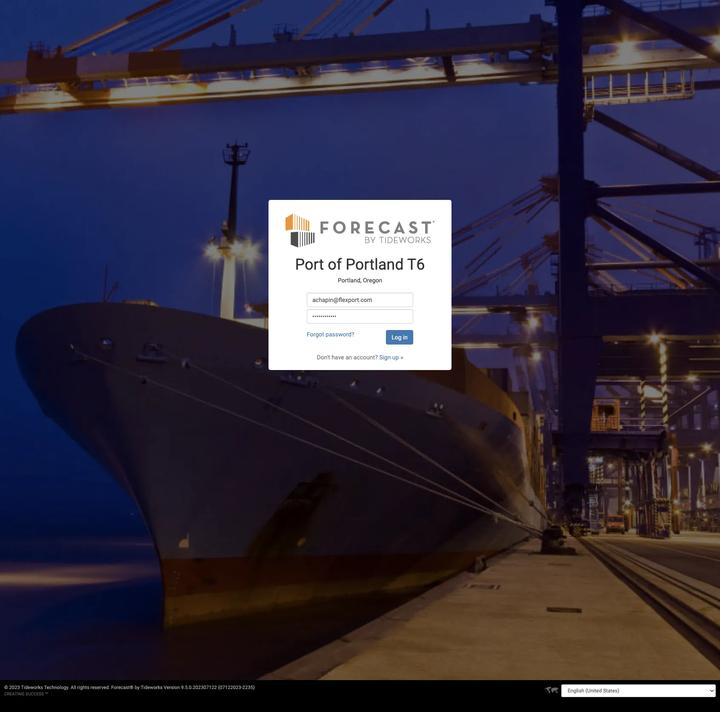 Task type: locate. For each thing, give the bounding box(es) containing it.
2235)
[[243, 686, 255, 691]]

Password password field
[[307, 309, 413, 324]]

rights
[[77, 686, 89, 691]]

by
[[135, 686, 140, 691]]

tideworks
[[21, 686, 43, 691], [141, 686, 163, 691]]

of
[[328, 256, 342, 274]]

oregon
[[363, 277, 383, 284]]

port of portland t6 portland, oregon
[[295, 256, 425, 284]]

tideworks up success
[[21, 686, 43, 691]]

9.5.0.202307122
[[181, 686, 217, 691]]

version
[[164, 686, 180, 691]]

password?
[[326, 331, 355, 338]]

success
[[25, 692, 44, 697]]

portland,
[[338, 277, 362, 284]]

sign
[[379, 354, 391, 361]]

℠
[[45, 692, 48, 697]]

log
[[392, 334, 402, 341]]

forgot password? log in
[[307, 331, 408, 341]]

don't have an account? sign up »
[[317, 354, 403, 361]]

0 horizontal spatial tideworks
[[21, 686, 43, 691]]

Email or username text field
[[307, 293, 413, 307]]

reserved.
[[91, 686, 110, 691]]

port
[[295, 256, 324, 274]]

tideworks right by
[[141, 686, 163, 691]]

all
[[71, 686, 76, 691]]

in
[[403, 334, 408, 341]]

1 horizontal spatial tideworks
[[141, 686, 163, 691]]

t6
[[407, 256, 425, 274]]

log in button
[[386, 330, 413, 345]]



Task type: describe. For each thing, give the bounding box(es) containing it.
2023
[[9, 686, 20, 691]]

an
[[346, 354, 352, 361]]

forgot password? link
[[307, 331, 355, 338]]

portland
[[346, 256, 404, 274]]

2 tideworks from the left
[[141, 686, 163, 691]]

creating
[[4, 692, 24, 697]]

»
[[401, 354, 403, 361]]

forecast®
[[111, 686, 134, 691]]

technology.
[[44, 686, 70, 691]]

(07122023-
[[218, 686, 243, 691]]

© 2023 tideworks technology. all rights reserved. forecast® by tideworks version 9.5.0.202307122 (07122023-2235) creating success ℠
[[4, 686, 255, 697]]

account?
[[354, 354, 378, 361]]

1 tideworks from the left
[[21, 686, 43, 691]]

don't
[[317, 354, 330, 361]]

have
[[332, 354, 344, 361]]

up
[[393, 354, 399, 361]]

forecast® by tideworks image
[[286, 213, 435, 248]]

forgot
[[307, 331, 324, 338]]

©
[[4, 686, 8, 691]]

sign up » link
[[379, 354, 403, 361]]



Task type: vqa. For each thing, say whether or not it's contained in the screenshot.
password?
yes



